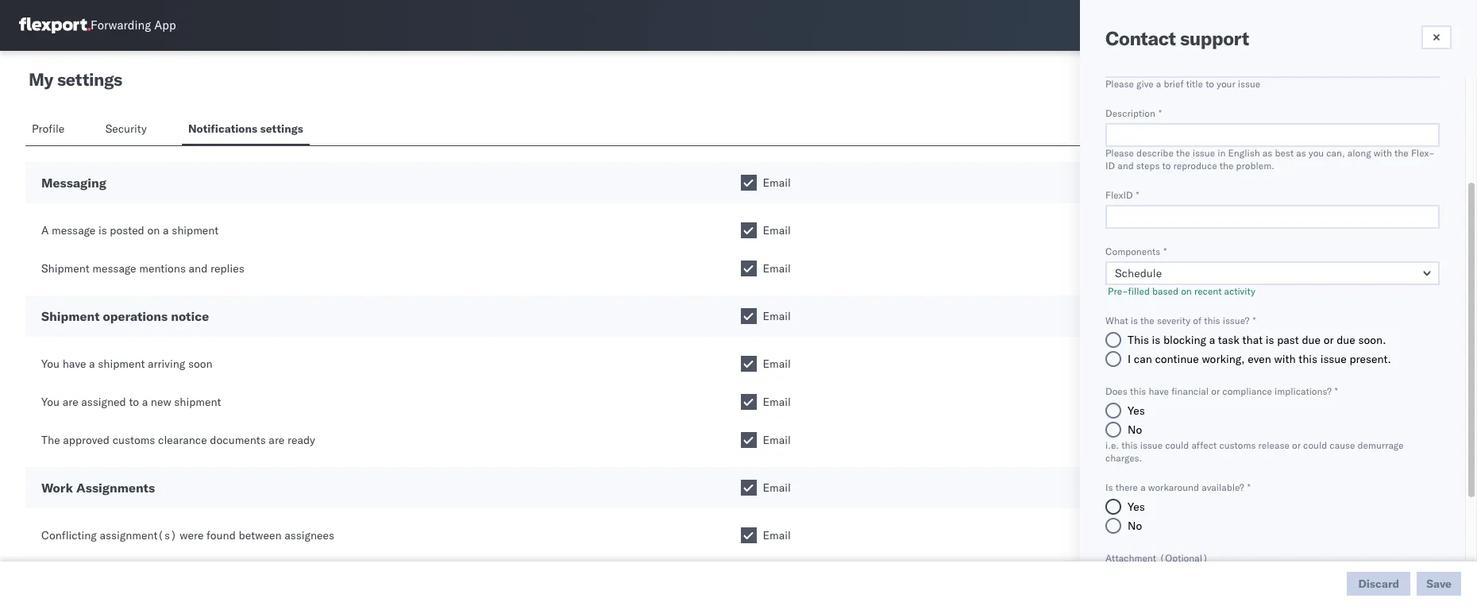 Task type: vqa. For each thing, say whether or not it's contained in the screenshot.
Work View
no



Task type: locate. For each thing, give the bounding box(es) containing it.
shipment for new
[[174, 395, 221, 409]]

on right based
[[1182, 285, 1192, 297]]

due right past
[[1303, 333, 1321, 347]]

could left cause
[[1304, 439, 1328, 451]]

0 vertical spatial are
[[62, 395, 78, 409]]

as left the best
[[1263, 147, 1273, 159]]

0 vertical spatial yes
[[1128, 404, 1146, 418]]

please describe the issue in english as best as you can, along with the flex- id and steps to reproduce the problem.
[[1106, 147, 1436, 172]]

0 vertical spatial have
[[62, 357, 86, 371]]

the approved customs clearance documents are ready
[[41, 433, 315, 447]]

0 vertical spatial message
[[52, 223, 96, 238]]

1 vertical spatial settings
[[260, 122, 303, 136]]

activity
[[1225, 285, 1256, 297]]

2 horizontal spatial to
[[1206, 78, 1215, 90]]

1 please from the top
[[1106, 78, 1135, 90]]

support
[[1181, 26, 1249, 50]]

no up 'charges.' on the bottom right of page
[[1128, 423, 1143, 437]]

title
[[1187, 78, 1204, 90]]

1 horizontal spatial could
[[1304, 439, 1328, 451]]

1 vertical spatial message
[[92, 261, 136, 276]]

please left give
[[1106, 78, 1135, 90]]

or right financial
[[1212, 385, 1221, 397]]

message right a
[[52, 223, 96, 238]]

due
[[1303, 333, 1321, 347], [1337, 333, 1356, 347]]

is right this
[[1153, 333, 1161, 347]]

None checkbox
[[741, 175, 757, 191], [741, 308, 757, 324], [741, 394, 757, 410], [741, 175, 757, 191], [741, 308, 757, 324], [741, 394, 757, 410]]

1 vertical spatial yes
[[1128, 500, 1146, 514]]

1 vertical spatial are
[[269, 433, 285, 447]]

0 horizontal spatial due
[[1303, 333, 1321, 347]]

1 vertical spatial shipment
[[41, 308, 100, 324]]

past
[[1278, 333, 1300, 347]]

0 vertical spatial and
[[1118, 160, 1134, 172]]

yes for there
[[1128, 500, 1146, 514]]

you for you are assigned to a new shipment
[[41, 395, 60, 409]]

are left 'assigned'
[[62, 395, 78, 409]]

forwarding
[[91, 18, 151, 33]]

app
[[154, 18, 176, 33]]

with right along
[[1374, 147, 1393, 159]]

a left task
[[1210, 333, 1216, 347]]

best
[[1276, 147, 1294, 159]]

flexid *
[[1106, 189, 1140, 201]]

release
[[1259, 439, 1290, 451]]

0 horizontal spatial could
[[1166, 439, 1190, 451]]

* right description
[[1159, 107, 1162, 119]]

as left you
[[1297, 147, 1307, 159]]

settings inside button
[[260, 122, 303, 136]]

2 no from the top
[[1128, 519, 1143, 533]]

1 vertical spatial please
[[1106, 147, 1135, 159]]

shipment up you are assigned to a new shipment
[[98, 357, 145, 371]]

assignments
[[76, 480, 155, 496]]

issue up the reproduce
[[1193, 147, 1216, 159]]

message for shipment
[[92, 261, 136, 276]]

or right past
[[1324, 333, 1334, 347]]

5 email from the top
[[763, 357, 791, 371]]

* right available?
[[1248, 481, 1251, 493]]

based
[[1153, 285, 1179, 297]]

0 vertical spatial with
[[1374, 147, 1393, 159]]

1 horizontal spatial with
[[1374, 147, 1393, 159]]

1 yes from the top
[[1128, 404, 1146, 418]]

1 horizontal spatial as
[[1297, 147, 1307, 159]]

0 horizontal spatial as
[[1263, 147, 1273, 159]]

1 horizontal spatial to
[[1163, 160, 1171, 172]]

1 horizontal spatial due
[[1337, 333, 1356, 347]]

on
[[147, 223, 160, 238], [1182, 285, 1192, 297]]

a
[[1157, 78, 1162, 90], [163, 223, 169, 238], [1210, 333, 1216, 347], [89, 357, 95, 371], [142, 395, 148, 409], [1141, 481, 1146, 493]]

and inside please describe the issue in english as best as you can, along with the flex- id and steps to reproduce the problem.
[[1118, 160, 1134, 172]]

new
[[151, 395, 171, 409]]

yes down there
[[1128, 500, 1146, 514]]

None checkbox
[[741, 222, 757, 238], [741, 261, 757, 277], [741, 356, 757, 372], [741, 432, 757, 448], [741, 480, 757, 496], [741, 528, 757, 543], [741, 222, 757, 238], [741, 261, 757, 277], [741, 356, 757, 372], [741, 432, 757, 448], [741, 480, 757, 496], [741, 528, 757, 543]]

2 vertical spatial shipment
[[174, 395, 221, 409]]

shipment for shipment message mentions and replies
[[41, 261, 90, 276]]

8 email from the top
[[763, 481, 791, 495]]

1 no from the top
[[1128, 423, 1143, 437]]

1 horizontal spatial and
[[1118, 160, 1134, 172]]

2 horizontal spatial or
[[1324, 333, 1334, 347]]

1 vertical spatial and
[[189, 261, 208, 276]]

0 horizontal spatial on
[[147, 223, 160, 238]]

7 email from the top
[[763, 433, 791, 447]]

i
[[1128, 352, 1132, 366]]

issue?
[[1223, 315, 1250, 327]]

flexport. image
[[19, 17, 91, 33]]

issue
[[1239, 78, 1261, 90], [1193, 147, 1216, 159], [1321, 352, 1347, 366], [1141, 439, 1163, 451]]

or right the release
[[1293, 439, 1301, 451]]

working,
[[1202, 352, 1246, 366]]

could left the affect
[[1166, 439, 1190, 451]]

notifications
[[188, 122, 257, 136]]

2 email from the top
[[763, 223, 791, 238]]

steps
[[1137, 160, 1160, 172]]

this is blocking a task that is past due or due soon.
[[1128, 333, 1387, 347]]

issue inside please describe the issue in english as best as you can, along with the flex- id and steps to reproduce the problem.
[[1193, 147, 1216, 159]]

0 horizontal spatial settings
[[57, 68, 122, 91]]

1 vertical spatial shipment
[[98, 357, 145, 371]]

(optional)
[[1160, 552, 1209, 564]]

on right posted
[[147, 223, 160, 238]]

and left replies
[[189, 261, 208, 276]]

shipment down a
[[41, 261, 90, 276]]

1 vertical spatial to
[[1163, 160, 1171, 172]]

0 vertical spatial you
[[41, 357, 60, 371]]

yes
[[1128, 404, 1146, 418], [1128, 500, 1146, 514]]

0 vertical spatial shipment
[[41, 261, 90, 276]]

problem.
[[1237, 160, 1275, 172]]

please up id
[[1106, 147, 1135, 159]]

shipment up replies
[[172, 223, 219, 238]]

0 horizontal spatial are
[[62, 395, 78, 409]]

please
[[1106, 78, 1135, 90], [1106, 147, 1135, 159]]

shipment message mentions and replies
[[41, 261, 244, 276]]

to right title
[[1206, 78, 1215, 90]]

even
[[1248, 352, 1272, 366]]

1 as from the left
[[1263, 147, 1273, 159]]

no up attachment
[[1128, 519, 1143, 533]]

yes for this
[[1128, 404, 1146, 418]]

are left ready
[[269, 433, 285, 447]]

settings right my
[[57, 68, 122, 91]]

1 horizontal spatial settings
[[260, 122, 303, 136]]

contact support
[[1106, 26, 1249, 50]]

attachment (optional)
[[1106, 552, 1209, 564]]

2 you from the top
[[41, 395, 60, 409]]

1 horizontal spatial or
[[1293, 439, 1301, 451]]

is
[[1106, 481, 1114, 493]]

1 vertical spatial or
[[1212, 385, 1221, 397]]

6 email from the top
[[763, 395, 791, 409]]

or inside i.e. this issue could affect customs release or could cause demurrage charges.
[[1293, 439, 1301, 451]]

attachment
[[1106, 552, 1157, 564]]

flex-
[[1412, 147, 1436, 159]]

replies
[[211, 261, 244, 276]]

due left the soon. at the bottom of the page
[[1337, 333, 1356, 347]]

give
[[1137, 78, 1154, 90]]

os button
[[1422, 7, 1459, 44]]

is right that on the bottom right of page
[[1266, 333, 1275, 347]]

* right the flexid at the top of the page
[[1137, 189, 1140, 201]]

0 vertical spatial please
[[1106, 78, 1135, 90]]

1 vertical spatial on
[[1182, 285, 1192, 297]]

1 shipment from the top
[[41, 261, 90, 276]]

contact
[[1106, 26, 1176, 50]]

soon
[[188, 357, 213, 371]]

to down describe
[[1163, 160, 1171, 172]]

1 vertical spatial with
[[1275, 352, 1296, 366]]

1 vertical spatial have
[[1149, 385, 1170, 397]]

customs right the affect
[[1220, 439, 1257, 451]]

settings
[[57, 68, 122, 91], [260, 122, 303, 136]]

and right id
[[1118, 160, 1134, 172]]

shipment right new
[[174, 395, 221, 409]]

description
[[1106, 107, 1156, 119]]

approved
[[63, 433, 110, 447]]

settings for notifications settings
[[260, 122, 303, 136]]

1 due from the left
[[1303, 333, 1321, 347]]

is
[[98, 223, 107, 238], [1131, 315, 1139, 327], [1153, 333, 1161, 347], [1266, 333, 1275, 347]]

you for you have a shipment arriving soon
[[41, 357, 60, 371]]

is right what
[[1131, 315, 1139, 327]]

2 yes from the top
[[1128, 500, 1146, 514]]

please give a brief title to your issue
[[1106, 78, 1261, 90]]

4 email from the top
[[763, 309, 791, 323]]

this right does
[[1131, 385, 1147, 397]]

workaround
[[1149, 481, 1200, 493]]

0 vertical spatial shipment
[[172, 223, 219, 238]]

3 email from the top
[[763, 261, 791, 276]]

a up mentions
[[163, 223, 169, 238]]

components *
[[1106, 246, 1167, 257]]

settings right notifications
[[260, 122, 303, 136]]

message
[[52, 223, 96, 238], [92, 261, 136, 276]]

with down past
[[1275, 352, 1296, 366]]

mentions
[[139, 261, 186, 276]]

the
[[41, 433, 60, 447]]

were
[[180, 528, 204, 543]]

1 you from the top
[[41, 357, 60, 371]]

None text field
[[1106, 54, 1441, 78], [1106, 123, 1441, 147], [1106, 205, 1441, 229], [1106, 54, 1441, 78], [1106, 123, 1441, 147], [1106, 205, 1441, 229]]

no
[[1128, 423, 1143, 437], [1128, 519, 1143, 533]]

yes up 'charges.' on the bottom right of page
[[1128, 404, 1146, 418]]

2 shipment from the top
[[41, 308, 100, 324]]

settings for my settings
[[57, 68, 122, 91]]

shipment
[[41, 261, 90, 276], [41, 308, 100, 324]]

customs down you are assigned to a new shipment
[[113, 433, 155, 447]]

Schedule text field
[[1106, 261, 1441, 285]]

to left new
[[129, 395, 139, 409]]

1 horizontal spatial customs
[[1220, 439, 1257, 451]]

security button
[[99, 114, 156, 145]]

have left financial
[[1149, 385, 1170, 397]]

1 vertical spatial you
[[41, 395, 60, 409]]

you
[[1309, 147, 1325, 159]]

this inside i.e. this issue could affect customs release or could cause demurrage charges.
[[1122, 439, 1138, 451]]

and
[[1118, 160, 1134, 172], [189, 261, 208, 276]]

have up 'assigned'
[[62, 357, 86, 371]]

cause
[[1330, 439, 1356, 451]]

please for please describe the issue in english as best as you can, along with the flex- id and steps to reproduce the problem.
[[1106, 147, 1135, 159]]

pre-filled based on recent activity
[[1106, 285, 1256, 297]]

0 horizontal spatial have
[[62, 357, 86, 371]]

* right components
[[1164, 246, 1167, 257]]

issue up 'charges.' on the bottom right of page
[[1141, 439, 1163, 451]]

2 please from the top
[[1106, 147, 1135, 159]]

this
[[1205, 315, 1221, 327], [1299, 352, 1318, 366], [1131, 385, 1147, 397], [1122, 439, 1138, 451]]

0 vertical spatial settings
[[57, 68, 122, 91]]

please inside please describe the issue in english as best as you can, along with the flex- id and steps to reproduce the problem.
[[1106, 147, 1135, 159]]

2 vertical spatial or
[[1293, 439, 1301, 451]]

shipment left operations
[[41, 308, 100, 324]]

my settings
[[29, 68, 122, 91]]

0 vertical spatial on
[[147, 223, 160, 238]]

is left posted
[[98, 223, 107, 238]]

2 could from the left
[[1304, 439, 1328, 451]]

reproduce
[[1174, 160, 1218, 172]]

please for please give a brief title to your issue
[[1106, 78, 1135, 90]]

9 email from the top
[[763, 528, 791, 543]]

this right "of"
[[1205, 315, 1221, 327]]

0 vertical spatial no
[[1128, 423, 1143, 437]]

0 vertical spatial to
[[1206, 78, 1215, 90]]

with inside please describe the issue in english as best as you can, along with the flex- id and steps to reproduce the problem.
[[1374, 147, 1393, 159]]

that
[[1243, 333, 1263, 347]]

2 vertical spatial to
[[129, 395, 139, 409]]

Search Shipments (/) text field
[[1174, 14, 1327, 37]]

present.
[[1350, 352, 1392, 366]]

0 horizontal spatial to
[[129, 395, 139, 409]]

work
[[41, 480, 73, 496]]

1 vertical spatial no
[[1128, 519, 1143, 533]]

message down posted
[[92, 261, 136, 276]]

messaging
[[41, 175, 106, 191]]

severity
[[1158, 315, 1191, 327]]

this up 'charges.' on the bottom right of page
[[1122, 439, 1138, 451]]

or
[[1324, 333, 1334, 347], [1212, 385, 1221, 397], [1293, 439, 1301, 451]]



Task type: describe. For each thing, give the bounding box(es) containing it.
components
[[1106, 246, 1161, 257]]

i can continue working, even with this issue present.
[[1128, 352, 1392, 366]]

you are assigned to a new shipment
[[41, 395, 221, 409]]

no for there
[[1128, 519, 1143, 533]]

message for a
[[52, 223, 96, 238]]

can
[[1134, 352, 1153, 366]]

documents
[[210, 433, 266, 447]]

operations
[[103, 308, 168, 324]]

can,
[[1327, 147, 1346, 159]]

is there a workaround available? *
[[1106, 481, 1251, 493]]

found
[[207, 528, 236, 543]]

email for is
[[763, 223, 791, 238]]

in
[[1218, 147, 1226, 159]]

a right give
[[1157, 78, 1162, 90]]

1 could from the left
[[1166, 439, 1190, 451]]

1 horizontal spatial on
[[1182, 285, 1192, 297]]

email for assigned
[[763, 395, 791, 409]]

* right implications?
[[1335, 385, 1339, 397]]

issue left present.
[[1321, 352, 1347, 366]]

0 horizontal spatial or
[[1212, 385, 1221, 397]]

0 horizontal spatial with
[[1275, 352, 1296, 366]]

the up this
[[1141, 315, 1155, 327]]

brief
[[1164, 78, 1184, 90]]

1 email from the top
[[763, 176, 791, 190]]

a up 'assigned'
[[89, 357, 95, 371]]

shipment for a
[[172, 223, 219, 238]]

what is the severity of this issue? *
[[1106, 315, 1256, 327]]

0 vertical spatial or
[[1324, 333, 1334, 347]]

profile button
[[25, 114, 74, 145]]

2 due from the left
[[1337, 333, 1356, 347]]

notifications settings
[[188, 122, 303, 136]]

customs inside i.e. this issue could affect customs release or could cause demurrage charges.
[[1220, 439, 1257, 451]]

id
[[1106, 160, 1116, 172]]

assigned
[[81, 395, 126, 409]]

compliance
[[1223, 385, 1273, 397]]

what
[[1106, 315, 1129, 327]]

forwarding app link
[[19, 17, 176, 33]]

* right issue?
[[1253, 315, 1256, 327]]

my
[[29, 68, 53, 91]]

os
[[1433, 19, 1448, 31]]

shipment for shipment operations notice
[[41, 308, 100, 324]]

shipment operations notice
[[41, 308, 209, 324]]

a right there
[[1141, 481, 1146, 493]]

2 as from the left
[[1297, 147, 1307, 159]]

task
[[1219, 333, 1240, 347]]

english
[[1229, 147, 1261, 159]]

blocking
[[1164, 333, 1207, 347]]

affect
[[1192, 439, 1217, 451]]

between
[[239, 528, 282, 543]]

along
[[1348, 147, 1372, 159]]

continue
[[1156, 352, 1200, 366]]

0 horizontal spatial and
[[189, 261, 208, 276]]

filled
[[1129, 285, 1150, 297]]

forwarding app
[[91, 18, 176, 33]]

this
[[1128, 333, 1150, 347]]

describe
[[1137, 147, 1174, 159]]

assignees
[[285, 528, 335, 543]]

1 horizontal spatial have
[[1149, 385, 1170, 397]]

soon.
[[1359, 333, 1387, 347]]

email for mentions
[[763, 261, 791, 276]]

email for notice
[[763, 309, 791, 323]]

0 horizontal spatial customs
[[113, 433, 155, 447]]

profile
[[32, 122, 65, 136]]

a
[[41, 223, 49, 238]]

no for this
[[1128, 423, 1143, 437]]

issue inside i.e. this issue could affect customs release or could cause demurrage charges.
[[1141, 439, 1163, 451]]

this down past
[[1299, 352, 1318, 366]]

description *
[[1106, 107, 1162, 119]]

there
[[1116, 481, 1139, 493]]

posted
[[110, 223, 144, 238]]

your
[[1217, 78, 1236, 90]]

work assignments
[[41, 480, 155, 496]]

arriving
[[148, 357, 185, 371]]

email for a
[[763, 357, 791, 371]]

a message is posted on a shipment
[[41, 223, 219, 238]]

a left new
[[142, 395, 148, 409]]

email for were
[[763, 528, 791, 543]]

i.e.
[[1106, 439, 1120, 451]]

available?
[[1202, 481, 1245, 493]]

recent
[[1195, 285, 1222, 297]]

conflicting assignment(s) were found between assignees
[[41, 528, 335, 543]]

1 horizontal spatial are
[[269, 433, 285, 447]]

charges.
[[1106, 452, 1143, 464]]

does this have financial or compliance implications? *
[[1106, 385, 1339, 397]]

financial
[[1172, 385, 1209, 397]]

the up the reproduce
[[1177, 147, 1191, 159]]

conflicting
[[41, 528, 97, 543]]

the down in
[[1220, 160, 1234, 172]]

flexid
[[1106, 189, 1133, 201]]

to inside please describe the issue in english as best as you can, along with the flex- id and steps to reproduce the problem.
[[1163, 160, 1171, 172]]

issue right your
[[1239, 78, 1261, 90]]

the left flex-
[[1395, 147, 1409, 159]]

email for customs
[[763, 433, 791, 447]]

of
[[1194, 315, 1202, 327]]

implications?
[[1275, 385, 1332, 397]]

ready
[[288, 433, 315, 447]]

notice
[[171, 308, 209, 324]]

does
[[1106, 385, 1128, 397]]

demurrage
[[1358, 439, 1404, 451]]



